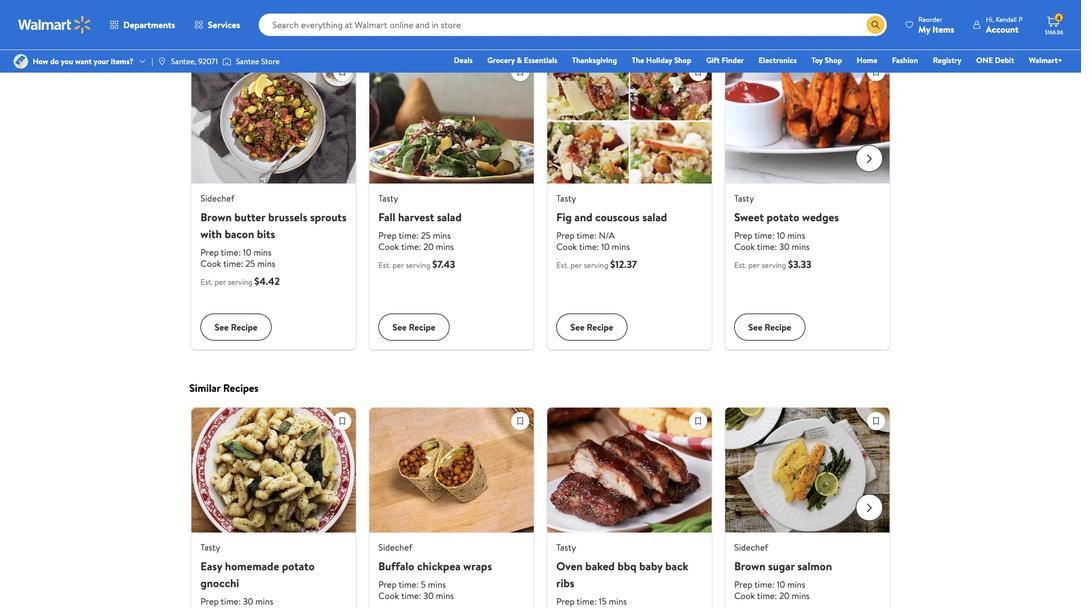 Task type: locate. For each thing, give the bounding box(es) containing it.
1 horizontal spatial 25
[[421, 229, 431, 242]]

saved image for buffalo chickpea wraps
[[512, 413, 529, 430]]

home link
[[852, 54, 883, 66]]

cook inside sidechef brown sugar salmon prep time: 10 mins cook time: 20 mins
[[735, 590, 756, 602]]

1 horizontal spatial  image
[[223, 56, 232, 67]]

see recipe for harvest
[[393, 321, 436, 333]]

1 horizontal spatial 20
[[780, 590, 790, 602]]

serving down prep time: 10 mins cook time: 30 mins
[[762, 260, 787, 271]]

toy shop link
[[807, 54, 848, 66]]

1 vertical spatial next slide of list image
[[856, 495, 884, 522]]

20 up est. per serving $7.43
[[424, 240, 434, 253]]

4 see recipe from the left
[[749, 321, 792, 333]]

30 up the est. per serving $3.33 on the top of page
[[780, 240, 790, 253]]

services button
[[185, 11, 250, 38]]

sidechef inside the 'sidechef buffalo chickpea wraps prep time: 5 mins cook time: 30 mins'
[[379, 542, 413, 554]]

how do you want your items?
[[33, 56, 134, 67]]

$12.37
[[611, 257, 638, 271]]

10 down 'bacon'
[[243, 246, 252, 258]]

20
[[424, 240, 434, 253], [780, 590, 790, 602]]

0 vertical spatial 25
[[421, 229, 431, 242]]

est.
[[379, 260, 391, 271], [557, 260, 569, 271], [735, 260, 747, 271], [201, 277, 213, 288]]

1 horizontal spatial 30
[[424, 590, 434, 602]]

1 salad from the left
[[437, 209, 462, 225]]

1 horizontal spatial shop
[[825, 55, 843, 66]]

2 see from the left
[[393, 321, 407, 333]]

tasty oven baked bbq baby back ribs prep time: 15 mins
[[557, 542, 689, 608]]

per down prep time: 10 mins cook time: 25 mins
[[215, 277, 226, 288]]

see for sweet potato wedges
[[749, 321, 763, 333]]

25 down fall harvest salad
[[421, 229, 431, 242]]

per down the prep time: n/a cook time: 10 mins
[[571, 260, 582, 271]]

2 saved image from the left
[[690, 64, 707, 80]]

clear search field text image
[[854, 20, 863, 29]]

next slide of list image
[[856, 145, 884, 172], [856, 495, 884, 522]]

tasty up fig
[[557, 192, 577, 204]]

10 inside prep time: 10 mins cook time: 25 mins
[[243, 246, 252, 258]]

serving
[[406, 260, 431, 271], [584, 260, 609, 271], [762, 260, 787, 271], [228, 277, 253, 288]]

saved image
[[512, 64, 529, 80], [690, 64, 707, 80]]

0 horizontal spatial 20
[[424, 240, 434, 253]]

1 next slide of list image from the top
[[856, 145, 884, 172]]

10 down sugar
[[777, 579, 786, 591]]

1 horizontal spatial potato
[[767, 209, 800, 225]]

|
[[152, 56, 153, 67]]

est. for brown butter brussels sprouts with bacon bits
[[201, 277, 213, 288]]

per down prep time: 25 mins cook time: 20 mins on the left of page
[[393, 260, 404, 271]]

well
[[215, 31, 233, 46]]

25 inside prep time: 10 mins cook time: 25 mins
[[246, 257, 255, 270]]

tasty
[[379, 192, 398, 204], [557, 192, 577, 204], [735, 192, 755, 204], [201, 542, 220, 554], [557, 542, 577, 554]]

cook inside the prep time: n/a cook time: 10 mins
[[557, 240, 577, 253]]

salad right harvest
[[437, 209, 462, 225]]

 image right |
[[158, 57, 167, 66]]

saved image for oven baked bbq baby back ribs
[[690, 413, 707, 430]]

est. down prep time: 10 mins cook time: 25 mins
[[201, 277, 213, 288]]

see for brown butter brussels sprouts with bacon bits
[[215, 321, 229, 333]]

mins
[[433, 229, 451, 242], [788, 229, 806, 242], [436, 240, 454, 253], [612, 240, 630, 253], [792, 240, 810, 253], [254, 246, 272, 258], [258, 257, 276, 270], [428, 579, 446, 591], [788, 579, 806, 591], [436, 590, 454, 602], [792, 590, 810, 602], [256, 596, 274, 608], [609, 596, 627, 608]]

sidechef inside sidechef brown sugar salmon prep time: 10 mins cook time: 20 mins
[[735, 542, 769, 554]]

serving inside the est. per serving $4.42
[[228, 277, 253, 288]]

prep inside tasty oven baked bbq baby back ribs prep time: 15 mins
[[557, 596, 575, 608]]

10 inside sidechef brown sugar salmon prep time: 10 mins cook time: 20 mins
[[777, 579, 786, 591]]

20 down sugar
[[780, 590, 790, 602]]

1 vertical spatial potato
[[282, 559, 315, 574]]

bits
[[257, 226, 275, 242]]

recipe for and
[[587, 321, 614, 333]]

2 horizontal spatial 30
[[780, 240, 790, 253]]

see recipe for potato
[[749, 321, 792, 333]]

saved image
[[334, 64, 351, 80], [868, 64, 885, 80], [334, 413, 351, 430], [512, 413, 529, 430], [690, 413, 707, 430], [868, 413, 885, 430]]

tasty for fig
[[557, 192, 577, 204]]

25 up the est. per serving $4.42
[[246, 257, 255, 270]]

brown left sugar
[[735, 559, 766, 574]]

10 up est. per serving $12.37 on the top right of the page
[[602, 240, 610, 253]]

1 horizontal spatial saved image
[[690, 64, 707, 80]]

$7.43
[[433, 257, 456, 271]]

0 vertical spatial potato
[[767, 209, 800, 225]]

0 horizontal spatial  image
[[158, 57, 167, 66]]

potato up prep time: 10 mins cook time: 30 mins
[[767, 209, 800, 225]]

prep inside the prep time: n/a cook time: 10 mins
[[557, 229, 575, 242]]

 image right the 92071
[[223, 56, 232, 67]]

est. down the prep time: n/a cook time: 10 mins
[[557, 260, 569, 271]]

see recipe for and
[[571, 321, 614, 333]]

recipe for butter
[[231, 321, 258, 333]]

baby
[[640, 559, 663, 574]]

0 horizontal spatial 30
[[243, 596, 253, 608]]

10
[[777, 229, 786, 242], [602, 240, 610, 253], [243, 246, 252, 258], [777, 579, 786, 591]]

serving down prep time: 10 mins cook time: 25 mins
[[228, 277, 253, 288]]

1 vertical spatial 25
[[246, 257, 255, 270]]

30 inside prep time: 10 mins cook time: 30 mins
[[780, 240, 790, 253]]

harvest
[[398, 209, 435, 225]]

deals
[[454, 55, 473, 66]]

0 horizontal spatial potato
[[282, 559, 315, 574]]

the holiday shop link
[[627, 54, 697, 66]]

per
[[393, 260, 404, 271], [571, 260, 582, 271], [749, 260, 760, 271], [215, 277, 226, 288]]

n/a
[[599, 229, 615, 242]]

tasty up the 'easy'
[[201, 542, 220, 554]]

1 saved image from the left
[[512, 64, 529, 80]]

baked
[[586, 559, 615, 574]]

0 vertical spatial brown
[[201, 209, 232, 225]]

92071
[[198, 56, 218, 67]]

items?
[[111, 56, 134, 67]]

est. inside the est. per serving $3.33
[[735, 260, 747, 271]]

tasty up fall
[[379, 192, 398, 204]]

santee
[[236, 56, 259, 67]]

serving inside est. per serving $7.43
[[406, 260, 431, 271]]

shop
[[675, 55, 692, 66], [825, 55, 843, 66]]

25
[[421, 229, 431, 242], [246, 257, 255, 270]]

brown sugar salmon image
[[726, 408, 890, 533]]

p
[[1019, 14, 1023, 24]]

registry link
[[928, 54, 967, 66]]

per inside est. per serving $7.43
[[393, 260, 404, 271]]

10 inside the prep time: n/a cook time: 10 mins
[[602, 240, 610, 253]]

see recipe
[[215, 321, 258, 333], [393, 321, 436, 333], [571, 321, 614, 333], [749, 321, 792, 333]]

1 horizontal spatial sidechef
[[379, 542, 413, 554]]

30 down 'homemade'
[[243, 596, 253, 608]]

tasty for sweet
[[735, 192, 755, 204]]

potato right 'homemade'
[[282, 559, 315, 574]]

tasty inside tasty easy homemade potato gnocchi prep time: 30 mins
[[201, 542, 220, 554]]

0 horizontal spatial saved image
[[512, 64, 529, 80]]

and
[[575, 209, 593, 225]]

sugar
[[769, 559, 795, 574]]

reorder my items
[[919, 14, 955, 35]]

prep inside the 'sidechef buffalo chickpea wraps prep time: 5 mins cook time: 30 mins'
[[379, 579, 397, 591]]

hi, kendall p account
[[987, 14, 1023, 35]]

per inside the est. per serving $3.33
[[749, 260, 760, 271]]

homemade
[[225, 559, 279, 574]]

per inside the est. per serving $4.42
[[215, 277, 226, 288]]

prep inside prep time: 25 mins cook time: 20 mins
[[379, 229, 397, 242]]

cook
[[379, 240, 399, 253], [557, 240, 577, 253], [735, 240, 756, 253], [201, 257, 221, 270], [379, 590, 399, 602], [735, 590, 756, 602]]

tasty up sweet
[[735, 192, 755, 204]]

1 see recipe from the left
[[215, 321, 258, 333]]

per down prep time: 10 mins cook time: 30 mins
[[749, 260, 760, 271]]

2 see recipe from the left
[[393, 321, 436, 333]]

est. per serving $4.42
[[201, 274, 280, 288]]

10 down sweet potato wedges
[[777, 229, 786, 242]]

fig and couscous salad image
[[548, 58, 712, 184]]

3 see from the left
[[571, 321, 585, 333]]

30
[[780, 240, 790, 253], [424, 590, 434, 602], [243, 596, 253, 608]]

search icon image
[[872, 20, 881, 29]]

fall harvest salad
[[379, 209, 462, 225]]

 image
[[14, 54, 28, 69]]

with right well
[[236, 31, 256, 46]]

serving inside the est. per serving $3.33
[[762, 260, 787, 271]]

tasty up "oven"
[[557, 542, 577, 554]]

0 vertical spatial 20
[[424, 240, 434, 253]]

2 horizontal spatial sidechef
[[735, 542, 769, 554]]

toy shop
[[812, 55, 843, 66]]

est. inside the est. per serving $4.42
[[201, 277, 213, 288]]

cook inside prep time: 10 mins cook time: 30 mins
[[735, 240, 756, 253]]

30 down chickpea on the left bottom of page
[[424, 590, 434, 602]]

est. for fall harvest salad
[[379, 260, 391, 271]]

with
[[236, 31, 256, 46], [201, 226, 222, 242]]

brown butter brussels sprouts with bacon bits image
[[192, 58, 356, 184]]

cook inside prep time: 10 mins cook time: 25 mins
[[201, 257, 221, 270]]

finder
[[722, 55, 744, 66]]

0 vertical spatial with
[[236, 31, 256, 46]]

2 recipe from the left
[[409, 321, 436, 333]]

walmart+ link
[[1025, 54, 1068, 66]]

fig
[[557, 209, 572, 225]]

serving down prep time: 25 mins cook time: 20 mins on the left of page
[[406, 260, 431, 271]]

20 inside sidechef brown sugar salmon prep time: 10 mins cook time: 20 mins
[[780, 590, 790, 602]]

 image for santee store
[[223, 56, 232, 67]]

sidechef
[[201, 192, 235, 204], [379, 542, 413, 554], [735, 542, 769, 554]]

1 recipe from the left
[[231, 321, 258, 333]]

oven
[[557, 559, 583, 574]]

est. inside est. per serving $7.43
[[379, 260, 391, 271]]

est. down prep time: 25 mins cook time: 20 mins on the left of page
[[379, 260, 391, 271]]

2 next slide of list image from the top
[[856, 495, 884, 522]]

shop right holiday
[[675, 55, 692, 66]]

 image
[[223, 56, 232, 67], [158, 57, 167, 66]]

toy
[[812, 55, 823, 66]]

0 horizontal spatial salad
[[437, 209, 462, 225]]

grocery
[[488, 55, 515, 66]]

per for fig and couscous salad
[[571, 260, 582, 271]]

est. inside est. per serving $12.37
[[557, 260, 569, 271]]

registry
[[933, 55, 962, 66]]

brown up 'bacon'
[[201, 209, 232, 225]]

items
[[933, 23, 955, 35]]

est. for fig and couscous salad
[[557, 260, 569, 271]]

3 see recipe from the left
[[571, 321, 614, 333]]

est. down prep time: 10 mins cook time: 30 mins
[[735, 260, 747, 271]]

saved image for sweet potato wedges
[[868, 64, 885, 80]]

0 horizontal spatial 25
[[246, 257, 255, 270]]

0 horizontal spatial brown
[[201, 209, 232, 225]]

serving inside est. per serving $12.37
[[584, 260, 609, 271]]

deals link
[[449, 54, 478, 66]]

buffalo chickpea wraps image
[[370, 408, 534, 533]]

1 see from the left
[[215, 321, 229, 333]]

one debit link
[[972, 54, 1020, 66]]

recipe for potato
[[765, 321, 792, 333]]

serving for harvest
[[406, 260, 431, 271]]

1 vertical spatial brown
[[735, 559, 766, 574]]

shop right toy
[[825, 55, 843, 66]]

1 vertical spatial 20
[[780, 590, 790, 602]]

santee store
[[236, 56, 280, 67]]

1 horizontal spatial brown
[[735, 559, 766, 574]]

4 recipe from the left
[[765, 321, 792, 333]]

fall harvest salad image
[[370, 58, 534, 184]]

tasty inside tasty oven baked bbq baby back ribs prep time: 15 mins
[[557, 542, 577, 554]]

grocery & essentials
[[488, 55, 558, 66]]

see
[[215, 321, 229, 333], [393, 321, 407, 333], [571, 321, 585, 333], [749, 321, 763, 333]]

1 horizontal spatial salad
[[643, 209, 668, 225]]

$166.86
[[1046, 28, 1064, 36]]

per for brown butter brussels sprouts with bacon bits
[[215, 277, 226, 288]]

see for fig and couscous salad
[[571, 321, 585, 333]]

0 horizontal spatial shop
[[675, 55, 692, 66]]

easy homemade potato gnocchi image
[[192, 408, 356, 533]]

back
[[666, 559, 689, 574]]

fall
[[379, 209, 396, 225]]

0 vertical spatial next slide of list image
[[856, 145, 884, 172]]

$4.42
[[255, 274, 280, 288]]

0 horizontal spatial with
[[201, 226, 222, 242]]

thanksgiving link
[[567, 54, 623, 66]]

bbq
[[618, 559, 637, 574]]

4 see from the left
[[749, 321, 763, 333]]

with left 'bacon'
[[201, 226, 222, 242]]

1 vertical spatial with
[[201, 226, 222, 242]]

3 recipe from the left
[[587, 321, 614, 333]]

per inside est. per serving $12.37
[[571, 260, 582, 271]]

mins inside the prep time: n/a cook time: 10 mins
[[612, 240, 630, 253]]

serving down the prep time: n/a cook time: 10 mins
[[584, 260, 609, 271]]

salad right couscous
[[643, 209, 668, 225]]

see recipe for butter
[[215, 321, 258, 333]]



Task type: vqa. For each thing, say whether or not it's contained in the screenshot.


Task type: describe. For each thing, give the bounding box(es) containing it.
time: inside tasty oven baked bbq baby back ribs prep time: 15 mins
[[577, 596, 597, 608]]

prep inside prep time: 10 mins cook time: 30 mins
[[735, 229, 753, 242]]

Search search field
[[259, 14, 887, 36]]

electronics link
[[754, 54, 802, 66]]

one debit
[[977, 55, 1015, 66]]

prep time: n/a cook time: 10 mins
[[557, 229, 630, 253]]

butter
[[235, 209, 266, 225]]

sidechef brown sugar salmon prep time: 10 mins cook time: 20 mins
[[735, 542, 833, 602]]

25 inside prep time: 25 mins cook time: 20 mins
[[421, 229, 431, 242]]

my
[[919, 23, 931, 35]]

services
[[208, 19, 240, 31]]

sweet
[[735, 209, 764, 225]]

bacon
[[225, 226, 254, 242]]

reorder
[[919, 14, 943, 24]]

sprouts
[[310, 209, 347, 225]]

gnocchi
[[201, 575, 239, 591]]

easy
[[201, 559, 222, 574]]

cook inside the 'sidechef buffalo chickpea wraps prep time: 5 mins cook time: 30 mins'
[[379, 590, 399, 602]]

next slide of list image for brown sugar salmon
[[856, 495, 884, 522]]

brussels
[[268, 209, 308, 225]]

time: inside tasty easy homemade potato gnocchi prep time: 30 mins
[[221, 596, 241, 608]]

saved image for fall harvest salad
[[512, 64, 529, 80]]

0 horizontal spatial sidechef
[[201, 192, 235, 204]]

potato inside tasty easy homemade potato gnocchi prep time: 30 mins
[[282, 559, 315, 574]]

home
[[857, 55, 878, 66]]

sweet potato wedges image
[[726, 58, 890, 184]]

sidechef for buffalo chickpea wraps
[[379, 542, 413, 554]]

5
[[421, 579, 426, 591]]

sidechef for brown sugar salmon
[[735, 542, 769, 554]]

sweet potato wedges
[[735, 209, 840, 225]]

recipe for harvest
[[409, 321, 436, 333]]

per for fall harvest salad
[[393, 260, 404, 271]]

prep inside tasty easy homemade potato gnocchi prep time: 30 mins
[[201, 596, 219, 608]]

fashion link
[[888, 54, 924, 66]]

$3.33
[[789, 257, 812, 271]]

goes
[[189, 31, 212, 46]]

1 shop from the left
[[675, 55, 692, 66]]

with inside brown butter brussels sprouts with bacon bits
[[201, 226, 222, 242]]

gift
[[707, 55, 720, 66]]

couscous
[[596, 209, 640, 225]]

you
[[61, 56, 73, 67]]

gift finder link
[[701, 54, 750, 66]]

Walmart Site-Wide search field
[[259, 14, 887, 36]]

how
[[33, 56, 48, 67]]

cook inside prep time: 25 mins cook time: 20 mins
[[379, 240, 399, 253]]

 image for santee, 92071
[[158, 57, 167, 66]]

tasty for fall
[[379, 192, 398, 204]]

est. for sweet potato wedges
[[735, 260, 747, 271]]

next slide of list image for sweet potato wedges
[[856, 145, 884, 172]]

fig and couscous salad
[[557, 209, 668, 225]]

departments
[[123, 19, 175, 31]]

the
[[632, 55, 645, 66]]

brown inside brown butter brussels sprouts with bacon bits
[[201, 209, 232, 225]]

essentials
[[524, 55, 558, 66]]

oven baked bbq baby back ribs image
[[548, 408, 712, 533]]

recipes
[[223, 381, 259, 395]]

see for fall harvest salad
[[393, 321, 407, 333]]

santee, 92071
[[171, 56, 218, 67]]

mins inside tasty easy homemade potato gnocchi prep time: 30 mins
[[256, 596, 274, 608]]

serving for butter
[[228, 277, 253, 288]]

saved image for brown sugar salmon
[[868, 413, 885, 430]]

prep time: 25 mins cook time: 20 mins
[[379, 229, 454, 253]]

buffalo
[[379, 559, 415, 574]]

serving for potato
[[762, 260, 787, 271]]

store
[[261, 56, 280, 67]]

walmart+
[[1030, 55, 1063, 66]]

prep inside prep time: 10 mins cook time: 25 mins
[[201, 246, 219, 258]]

ribs
[[557, 575, 575, 591]]

one
[[977, 55, 994, 66]]

1 horizontal spatial with
[[236, 31, 256, 46]]

your
[[94, 56, 109, 67]]

the holiday shop
[[632, 55, 692, 66]]

saved image for fig and couscous salad
[[690, 64, 707, 80]]

2 salad from the left
[[643, 209, 668, 225]]

2 shop from the left
[[825, 55, 843, 66]]

4
[[1057, 13, 1062, 22]]

prep time: 10 mins cook time: 25 mins
[[201, 246, 276, 270]]

10 inside prep time: 10 mins cook time: 30 mins
[[777, 229, 786, 242]]

brown butter brussels sprouts with bacon bits
[[201, 209, 347, 242]]

similar
[[189, 381, 221, 395]]

hi,
[[987, 14, 995, 24]]

saved image for easy homemade potato gnocchi
[[334, 413, 351, 430]]

brown inside sidechef brown sugar salmon prep time: 10 mins cook time: 20 mins
[[735, 559, 766, 574]]

saved image for brown butter brussels sprouts with bacon bits
[[334, 64, 351, 80]]

est. per serving $12.37
[[557, 257, 638, 271]]

thanksgiving
[[572, 55, 618, 66]]

mins inside tasty oven baked bbq baby back ribs prep time: 15 mins
[[609, 596, 627, 608]]

santee,
[[171, 56, 196, 67]]

serving for and
[[584, 260, 609, 271]]

15
[[599, 596, 607, 608]]

departments button
[[100, 11, 185, 38]]

prep time: 10 mins cook time: 30 mins
[[735, 229, 810, 253]]

30 inside tasty easy homemade potato gnocchi prep time: 30 mins
[[243, 596, 253, 608]]

30 inside the 'sidechef buffalo chickpea wraps prep time: 5 mins cook time: 30 mins'
[[424, 590, 434, 602]]

salmon
[[798, 559, 833, 574]]

wraps
[[464, 559, 492, 574]]

want
[[75, 56, 92, 67]]

grocery & essentials link
[[483, 54, 563, 66]]

&
[[517, 55, 522, 66]]

do
[[50, 56, 59, 67]]

gift finder
[[707, 55, 744, 66]]

sidechef buffalo chickpea wraps prep time: 5 mins cook time: 30 mins
[[379, 542, 492, 602]]

20 inside prep time: 25 mins cook time: 20 mins
[[424, 240, 434, 253]]

holiday
[[647, 55, 673, 66]]

account
[[987, 23, 1019, 35]]

prep inside sidechef brown sugar salmon prep time: 10 mins cook time: 20 mins
[[735, 579, 753, 591]]

chickpea
[[417, 559, 461, 574]]

debit
[[996, 55, 1015, 66]]

per for sweet potato wedges
[[749, 260, 760, 271]]

wedges
[[803, 209, 840, 225]]

est. per serving $7.43
[[379, 257, 456, 271]]

similar recipes
[[189, 381, 259, 395]]

walmart image
[[18, 16, 91, 34]]

kendall
[[996, 14, 1018, 24]]

est. per serving $3.33
[[735, 257, 812, 271]]



